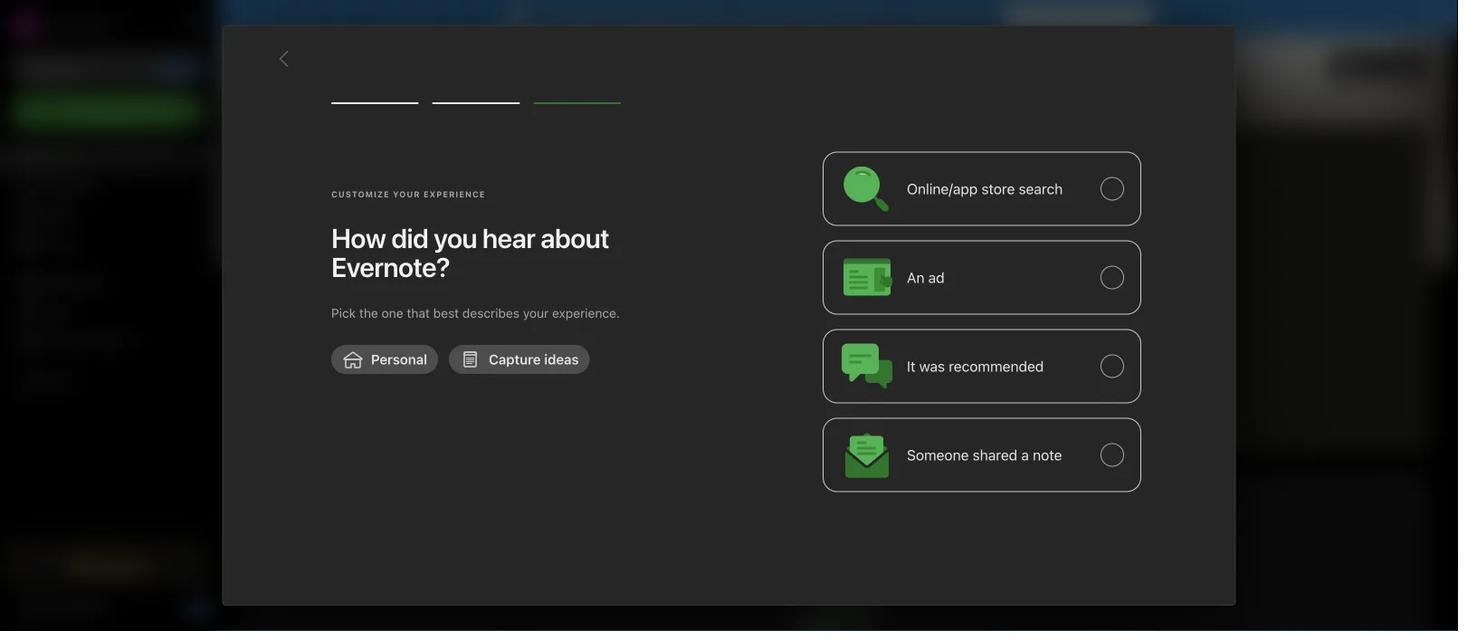 Task type: locate. For each thing, give the bounding box(es) containing it.
create new note button
[[255, 205, 411, 438]]

note inside someone shared a note "button"
[[1033, 446, 1062, 463]]

your
[[822, 10, 848, 25], [523, 306, 549, 321]]

note right "a"
[[1033, 446, 1062, 463]]

customize
[[1363, 58, 1422, 71]]

one
[[382, 306, 403, 321]]

get inside get it free for 7 days button
[[1016, 10, 1038, 25]]

0 horizontal spatial note
[[356, 335, 384, 352]]

get
[[1016, 10, 1038, 25], [41, 602, 62, 617]]

0 vertical spatial note
[[356, 335, 384, 352]]

it
[[1041, 10, 1049, 25]]

ad
[[929, 269, 945, 286]]

tasks
[[40, 236, 73, 251]]

0 vertical spatial personal
[[619, 10, 671, 25]]

1 vertical spatial note
[[1033, 446, 1062, 463]]

for left 7
[[1080, 10, 1098, 25]]

evernote
[[563, 10, 616, 25]]

personal right evernote
[[619, 10, 671, 25]]

create
[[282, 335, 324, 352]]

1 vertical spatial personal
[[371, 351, 427, 367]]

november
[[1196, 59, 1256, 72]]

describes
[[462, 306, 520, 321]]

pad
[[1126, 143, 1151, 158]]

personal down the one
[[371, 351, 427, 367]]

best
[[433, 306, 459, 321]]

for left free:
[[674, 10, 691, 25]]

for inside button
[[1080, 10, 1098, 25]]

shared
[[973, 446, 1018, 463]]

an ad
[[907, 269, 945, 286]]

personal
[[619, 10, 671, 25], [371, 351, 427, 367]]

shared
[[40, 334, 81, 349]]

Search text field
[[24, 53, 194, 85]]

1 vertical spatial your
[[523, 306, 549, 321]]

expand notebooks image
[[5, 276, 19, 291]]

tab list
[[244, 170, 1022, 188]]

tags button
[[0, 298, 216, 327]]

0 horizontal spatial get
[[41, 602, 62, 617]]

1 horizontal spatial your
[[822, 10, 848, 25]]

1 horizontal spatial get
[[1016, 10, 1038, 25]]

1 horizontal spatial for
[[1080, 10, 1098, 25]]

note right the new
[[356, 335, 384, 352]]

get for get it free for 7 days
[[1016, 10, 1038, 25]]

get it free for 7 days
[[1016, 10, 1140, 25]]

about
[[541, 222, 609, 254]]

2 for from the left
[[1080, 10, 1098, 25]]

note
[[356, 335, 384, 352], [1033, 446, 1062, 463]]

how did you hear about evernote?
[[331, 222, 609, 283]]

friday,
[[1153, 59, 1193, 72]]

settings image
[[185, 14, 206, 36]]

devices.
[[851, 10, 900, 25]]

get left it
[[1016, 10, 1038, 25]]

sync
[[731, 10, 760, 25]]

for
[[674, 10, 691, 25], [1080, 10, 1098, 25]]

evernote?
[[331, 251, 450, 283]]

capture ideas
[[489, 351, 579, 367]]

trash link
[[0, 367, 216, 396]]

tree
[[0, 142, 217, 531]]

anytime.
[[947, 10, 996, 25]]

None search field
[[24, 53, 194, 85]]

notes
[[40, 207, 74, 222]]

home
[[40, 149, 74, 164]]

upgrade
[[94, 558, 147, 573]]

shortcuts button
[[0, 171, 216, 200]]

get started
[[41, 602, 108, 617]]

customize
[[331, 190, 390, 199]]

morning,
[[288, 54, 358, 76]]

cancel
[[903, 10, 943, 25]]

0 horizontal spatial personal
[[371, 351, 427, 367]]

1 vertical spatial get
[[41, 602, 62, 617]]

get for get started
[[41, 602, 62, 617]]

it was recommended button
[[823, 329, 1142, 403]]

pick the one that best describes your experience.
[[331, 306, 620, 321]]

your right describes in the left of the page
[[523, 306, 549, 321]]

home link
[[0, 142, 217, 171]]

it was recommended
[[907, 357, 1044, 375]]

0 vertical spatial get
[[1016, 10, 1038, 25]]

shared with me link
[[0, 327, 216, 356]]

0 horizontal spatial for
[[674, 10, 691, 25]]

online/app
[[907, 180, 978, 197]]

online/app store search
[[907, 180, 1063, 197]]

0 vertical spatial your
[[822, 10, 848, 25]]

get left started
[[41, 602, 62, 617]]

notebooks
[[41, 276, 104, 291]]

your right all
[[822, 10, 848, 25]]

good morning, john!
[[240, 54, 406, 76]]

scratch pad
[[1063, 143, 1151, 158]]

1 horizontal spatial note
[[1033, 446, 1062, 463]]

tab
[[254, 170, 295, 188], [317, 170, 380, 188], [254, 518, 313, 536]]

1 for from the left
[[674, 10, 691, 25]]



Task type: describe. For each thing, give the bounding box(es) containing it.
free:
[[695, 10, 725, 25]]

good
[[240, 54, 283, 76]]

for for free:
[[674, 10, 691, 25]]

someone
[[907, 446, 969, 463]]

new
[[40, 104, 66, 119]]

notebooks link
[[0, 269, 216, 298]]

friday, november 17, 2023
[[1153, 59, 1302, 72]]

you
[[434, 222, 477, 254]]

shortcuts
[[41, 178, 98, 193]]

it
[[907, 357, 916, 375]]

all
[[806, 10, 819, 25]]

your
[[393, 190, 421, 199]]

pick
[[331, 306, 356, 321]]

online/app store search button
[[823, 151, 1142, 226]]

7
[[1101, 10, 1108, 25]]

experience.
[[552, 306, 620, 321]]

experience
[[424, 190, 486, 199]]

new button
[[11, 95, 206, 128]]

new
[[327, 335, 353, 352]]

create new note
[[282, 335, 384, 352]]

the
[[359, 306, 378, 321]]

for for 7
[[1080, 10, 1098, 25]]

hear
[[482, 222, 535, 254]]

with
[[85, 334, 109, 349]]

2023
[[1275, 59, 1302, 72]]

notes link
[[0, 200, 216, 229]]

customize button
[[1331, 51, 1429, 80]]

get it free for 7 days button
[[1006, 6, 1151, 30]]

someone shared a note button
[[823, 418, 1142, 492]]

an
[[907, 269, 925, 286]]

try evernote personal for free: sync across all your devices. cancel anytime.
[[540, 10, 996, 25]]

0
[[196, 603, 202, 615]]

ideas
[[544, 351, 579, 367]]

customize your experience
[[331, 190, 486, 199]]

0 horizontal spatial your
[[523, 306, 549, 321]]

someone shared a note
[[907, 446, 1062, 463]]

scratch pad button
[[1059, 140, 1151, 162]]

store
[[982, 180, 1015, 197]]

recommended
[[949, 357, 1044, 375]]

did
[[391, 222, 428, 254]]

john!
[[362, 54, 406, 76]]

search
[[1019, 180, 1063, 197]]

an ad button
[[823, 240, 1142, 314]]

1 horizontal spatial personal
[[619, 10, 671, 25]]

a
[[1022, 446, 1029, 463]]

trash
[[40, 373, 72, 388]]

try
[[540, 10, 559, 25]]

tags
[[41, 305, 68, 320]]

days
[[1112, 10, 1140, 25]]

scratch
[[1063, 143, 1122, 158]]

across
[[764, 10, 802, 25]]

tasks button
[[0, 229, 216, 258]]

how
[[331, 222, 386, 254]]

tree containing home
[[0, 142, 217, 531]]

that
[[407, 306, 430, 321]]

note inside create new note button
[[356, 335, 384, 352]]

was
[[919, 357, 945, 375]]

17,
[[1259, 59, 1272, 72]]

Start writing… text field
[[1063, 171, 1428, 435]]

free
[[1053, 10, 1077, 25]]

started
[[65, 602, 108, 617]]

capture
[[489, 351, 541, 367]]

me
[[113, 334, 131, 349]]

shared with me
[[40, 334, 131, 349]]

upgrade button
[[11, 548, 206, 584]]



Task type: vqa. For each thing, say whether or not it's contained in the screenshot.
Online/app
yes



